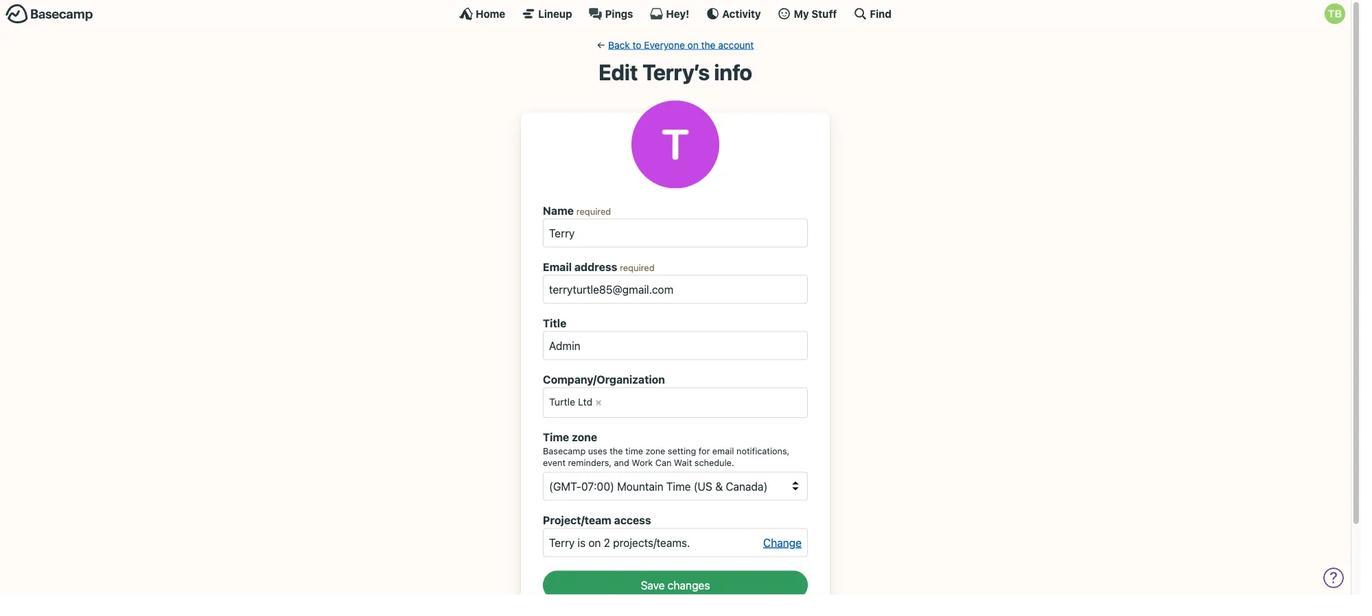 Task type: locate. For each thing, give the bounding box(es) containing it.
account
[[718, 39, 754, 50]]

back to everyone on the account link
[[608, 39, 754, 50]]

time zone basecamp uses the time zone setting for email notifications, event reminders, and work can wait schedule.
[[543, 431, 790, 468]]

None submit
[[543, 571, 808, 595]]

address
[[575, 260, 617, 273]]

zone
[[572, 431, 597, 444], [646, 446, 665, 456]]

on left 2
[[589, 536, 601, 549]]

email
[[543, 260, 572, 273]]

access
[[614, 513, 651, 526]]

required inside name required
[[577, 206, 611, 216]]

schedule.
[[695, 457, 734, 468]]

hey! button
[[650, 7, 689, 21]]

email
[[713, 446, 734, 456]]

1 vertical spatial zone
[[646, 446, 665, 456]]

0 vertical spatial the
[[701, 39, 716, 50]]

the up and
[[610, 446, 623, 456]]

required
[[577, 206, 611, 216], [620, 262, 655, 272]]

0 vertical spatial zone
[[572, 431, 597, 444]]

notifications,
[[737, 446, 790, 456]]

project/team
[[543, 513, 612, 526]]

None email field
[[543, 275, 808, 304]]

uses
[[588, 446, 607, 456]]

the
[[701, 39, 716, 50], [610, 446, 623, 456]]

is
[[578, 536, 586, 549]]

main element
[[0, 0, 1351, 27]]

time
[[625, 446, 643, 456]]

1 horizontal spatial the
[[701, 39, 716, 50]]

0 horizontal spatial zone
[[572, 431, 597, 444]]

back
[[608, 39, 630, 50]]

0 horizontal spatial the
[[610, 446, 623, 456]]

1 vertical spatial required
[[620, 262, 655, 272]]

lineup
[[538, 8, 572, 20]]

1 horizontal spatial on
[[688, 39, 699, 50]]

pings
[[605, 8, 633, 20]]

find button
[[854, 7, 892, 21]]

company/organization
[[543, 373, 665, 386]]

required right the address
[[620, 262, 655, 272]]

0 vertical spatial required
[[577, 206, 611, 216]]

lineup link
[[522, 7, 572, 21]]

edit
[[599, 59, 638, 85]]

my stuff
[[794, 8, 837, 20]]

1 horizontal spatial zone
[[646, 446, 665, 456]]

the left the account
[[701, 39, 716, 50]]

× link
[[591, 395, 606, 409]]

can
[[655, 457, 672, 468]]

pings button
[[589, 7, 633, 21]]

change link
[[763, 534, 802, 551]]

terry is on 2 projects/teams.
[[549, 536, 690, 549]]

on right everyone at the top
[[688, 39, 699, 50]]

0 horizontal spatial on
[[589, 536, 601, 549]]

and
[[614, 457, 629, 468]]

the inside time zone basecamp uses the time zone setting for email notifications, event reminders, and work can wait schedule.
[[610, 446, 623, 456]]

0 vertical spatial on
[[688, 39, 699, 50]]

setting
[[668, 446, 696, 456]]

terry's
[[643, 59, 710, 85]]

required inside the email address required
[[620, 262, 655, 272]]

turtle
[[549, 396, 575, 408]]

1 vertical spatial on
[[589, 536, 601, 549]]

zone up uses
[[572, 431, 597, 444]]

required right name
[[577, 206, 611, 216]]

zone up the can
[[646, 446, 665, 456]]

on
[[688, 39, 699, 50], [589, 536, 601, 549]]

None text field
[[543, 219, 808, 247]]

0 horizontal spatial required
[[577, 206, 611, 216]]

work
[[632, 457, 653, 468]]

1 horizontal spatial required
[[620, 262, 655, 272]]

1 vertical spatial the
[[610, 446, 623, 456]]



Task type: describe. For each thing, give the bounding box(es) containing it.
tim burton image
[[1325, 3, 1346, 24]]

stuff
[[812, 8, 837, 20]]

reminders,
[[568, 457, 612, 468]]

turtle ltd ×
[[549, 396, 602, 408]]

info
[[714, 59, 752, 85]]

email address required
[[543, 260, 655, 273]]

hey!
[[666, 8, 689, 20]]

×
[[595, 396, 602, 408]]

name required
[[543, 204, 611, 217]]

title
[[543, 316, 567, 329]]

edit terry's info
[[599, 59, 752, 85]]

terry image
[[632, 101, 719, 188]]

activity link
[[706, 7, 761, 21]]

← back to everyone on the account
[[597, 39, 754, 50]]

←
[[597, 39, 606, 50]]

project/team access
[[543, 513, 651, 526]]

basecamp
[[543, 446, 586, 456]]

projects/teams.
[[613, 536, 690, 549]]

home link
[[459, 7, 505, 21]]

to
[[633, 39, 642, 50]]

terry
[[549, 536, 575, 549]]

change
[[763, 536, 802, 549]]

Title text field
[[543, 331, 808, 360]]

wait
[[674, 457, 692, 468]]

everyone
[[644, 39, 685, 50]]

name
[[543, 204, 574, 217]]

ltd
[[578, 396, 593, 408]]

my
[[794, 8, 809, 20]]

find
[[870, 8, 892, 20]]

event
[[543, 457, 566, 468]]

activity
[[722, 8, 761, 20]]

for
[[699, 446, 710, 456]]

switch accounts image
[[5, 3, 93, 25]]

my stuff button
[[778, 7, 837, 21]]

time
[[543, 431, 569, 444]]

home
[[476, 8, 505, 20]]

Company/Organization text field
[[607, 394, 802, 412]]

2
[[604, 536, 610, 549]]



Task type: vqa. For each thing, say whether or not it's contained in the screenshot.
event
yes



